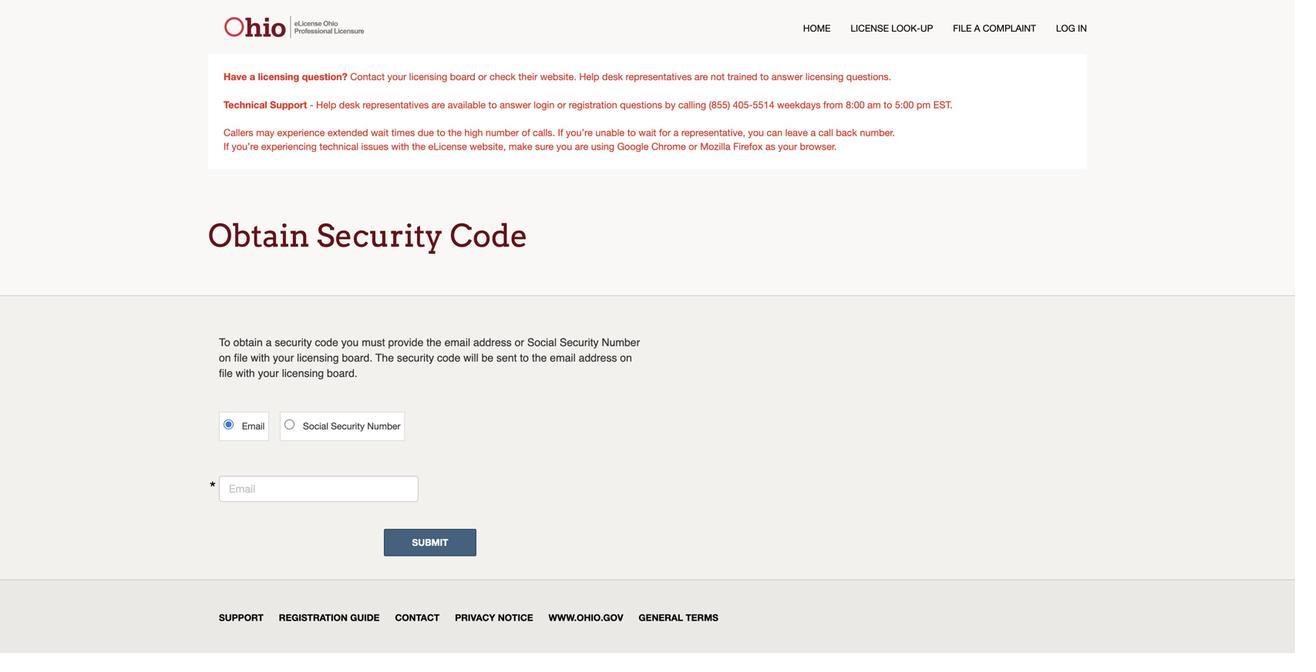 Task type: locate. For each thing, give the bounding box(es) containing it.
0 horizontal spatial security
[[275, 336, 312, 349]]

1 on from the left
[[219, 352, 231, 364]]

contact right guide on the left bottom
[[395, 612, 440, 623]]

complaint
[[983, 23, 1036, 33]]

wait up issues
[[371, 127, 389, 138]]

security for code
[[317, 217, 443, 254]]

2 horizontal spatial are
[[695, 71, 708, 82]]

leave
[[785, 127, 808, 138]]

answer up the weekdays
[[772, 71, 803, 82]]

provide
[[388, 336, 424, 349]]

elicense
[[428, 141, 467, 152]]

if right calls.
[[558, 127, 563, 138]]

google
[[617, 141, 649, 152]]

0 horizontal spatial if
[[224, 141, 229, 152]]

you left must
[[341, 336, 359, 349]]

1 vertical spatial support
[[219, 612, 264, 623]]

1 horizontal spatial if
[[558, 127, 563, 138]]

email
[[242, 421, 265, 431], [229, 482, 255, 495]]

are inside have a licensing question? contact your licensing board or check their website. help desk representatives are not trained to answer licensing questions.
[[695, 71, 708, 82]]

1 vertical spatial desk
[[339, 99, 360, 110]]

desk up registration
[[602, 71, 623, 82]]

sure
[[535, 141, 554, 152]]

0 vertical spatial answer
[[772, 71, 803, 82]]

licensing right have
[[258, 71, 299, 82]]

1 vertical spatial you
[[557, 141, 572, 152]]

0 horizontal spatial are
[[432, 99, 445, 110]]

1 horizontal spatial number
[[602, 336, 640, 349]]

home
[[803, 23, 831, 33]]

or inside technical support - help desk representatives are available to answer login or registration questions by calling (855) 405-5514 weekdays from 8:00 am to 5:00 pm est.
[[557, 99, 566, 110]]

representatives up times
[[363, 99, 429, 110]]

you
[[748, 127, 764, 138], [557, 141, 572, 152], [341, 336, 359, 349]]

wait left for
[[639, 127, 657, 138]]

0 vertical spatial number
[[602, 336, 640, 349]]

1 horizontal spatial contact
[[395, 612, 440, 623]]

licensing up social security number
[[282, 367, 324, 379]]

as
[[766, 141, 776, 152]]

None submit
[[384, 529, 477, 556]]

answer left login
[[500, 99, 531, 110]]

code left will
[[437, 352, 461, 364]]

the up elicense in the top left of the page
[[448, 127, 462, 138]]

security
[[317, 217, 443, 254], [560, 336, 599, 349], [331, 421, 365, 431]]

pm
[[917, 99, 931, 110]]

2 horizontal spatial you
[[748, 127, 764, 138]]

or left 'mozilla'
[[689, 141, 698, 152]]

code left must
[[315, 336, 338, 349]]

elicense ohio professional licensure image
[[219, 15, 373, 39]]

the down due
[[412, 141, 426, 152]]

number
[[602, 336, 640, 349], [367, 421, 401, 431]]

1 vertical spatial if
[[224, 141, 229, 152]]

or up sent
[[515, 336, 524, 349]]

1 vertical spatial contact
[[395, 612, 440, 623]]

security
[[275, 336, 312, 349], [397, 352, 434, 364]]

help right - at the left top of page
[[316, 99, 336, 110]]

2 wait from the left
[[639, 127, 657, 138]]

0 vertical spatial code
[[315, 336, 338, 349]]

board. down must
[[342, 352, 373, 364]]

a inside to obtain a security code you must provide the email address or social security number on file with your licensing board. the security code will be sent to the email address on file with your licensing board.
[[266, 336, 272, 349]]

desk inside have a licensing question? contact your licensing board or check their website. help desk representatives are not trained to answer licensing questions.
[[602, 71, 623, 82]]

0 vertical spatial support
[[270, 99, 307, 110]]

representatives inside technical support - help desk representatives are available to answer login or registration questions by calling (855) 405-5514 weekdays from 8:00 am to 5:00 pm est.
[[363, 99, 429, 110]]

0 vertical spatial representatives
[[626, 71, 692, 82]]

or right login
[[557, 99, 566, 110]]

a right obtain
[[266, 336, 272, 349]]

0 horizontal spatial you
[[341, 336, 359, 349]]

security right obtain
[[275, 336, 312, 349]]

1 horizontal spatial representatives
[[626, 71, 692, 82]]

0 vertical spatial are
[[695, 71, 708, 82]]

by
[[665, 99, 676, 110]]

0 vertical spatial if
[[558, 127, 563, 138]]

are
[[695, 71, 708, 82], [432, 99, 445, 110], [575, 141, 589, 152]]

licensing up from
[[806, 71, 844, 82]]

1 horizontal spatial file
[[234, 352, 248, 364]]

1 vertical spatial with
[[251, 352, 270, 364]]

number
[[486, 127, 519, 138]]

to right sent
[[520, 352, 529, 364]]

file down obtain
[[234, 352, 248, 364]]

0 vertical spatial security
[[275, 336, 312, 349]]

answer inside have a licensing question? contact your licensing board or check their website. help desk representatives are not trained to answer licensing questions.
[[772, 71, 803, 82]]

notice
[[498, 612, 533, 623]]

1 horizontal spatial you
[[557, 141, 572, 152]]

or inside the callers may experience extended wait times due to the high number of calls. if you're unable to wait for a representative, you can leave a call back number. if you're experiencing technical issues with the elicense website, make sure you are using google chrome or mozilla firefox as your browser.
[[689, 141, 698, 152]]

security down provide in the bottom of the page
[[397, 352, 434, 364]]

desk up extended
[[339, 99, 360, 110]]

2 vertical spatial with
[[236, 367, 255, 379]]

2 vertical spatial are
[[575, 141, 589, 152]]

file down to
[[219, 367, 233, 379]]

address
[[473, 336, 512, 349], [579, 352, 617, 364]]

1 vertical spatial you're
[[232, 141, 259, 152]]

code
[[315, 336, 338, 349], [437, 352, 461, 364]]

to inside have a licensing question? contact your licensing board or check their website. help desk representatives are not trained to answer licensing questions.
[[760, 71, 769, 82]]

or right board on the top left of the page
[[478, 71, 487, 82]]

on
[[219, 352, 231, 364], [620, 352, 632, 364]]

experiencing
[[261, 141, 317, 152]]

1 vertical spatial help
[[316, 99, 336, 110]]

0 horizontal spatial desk
[[339, 99, 360, 110]]

desk
[[602, 71, 623, 82], [339, 99, 360, 110]]

0 vertical spatial security
[[317, 217, 443, 254]]

support left - at the left top of page
[[270, 99, 307, 110]]

0 vertical spatial contact
[[350, 71, 385, 82]]

social inside to obtain a security code you must provide the email address or social security number on file with your licensing board. the security code will be sent to the email address on file with your licensing board.
[[527, 336, 557, 349]]

0 vertical spatial with
[[391, 141, 409, 152]]

1 horizontal spatial address
[[579, 352, 617, 364]]

the right sent
[[532, 352, 547, 364]]

are left available
[[432, 99, 445, 110]]

1 vertical spatial social
[[303, 421, 328, 431]]

1 horizontal spatial help
[[579, 71, 599, 82]]

you right sure
[[557, 141, 572, 152]]

2 vertical spatial security
[[331, 421, 365, 431]]

1 horizontal spatial code
[[437, 352, 461, 364]]

you're
[[566, 127, 593, 138], [232, 141, 259, 152]]

general terms
[[639, 612, 719, 623]]

1 vertical spatial address
[[579, 352, 617, 364]]

question?
[[302, 71, 348, 82]]

with inside the callers may experience extended wait times due to the high number of calls. if you're unable to wait for a representative, you can leave a call back number. if you're experiencing technical issues with the elicense website, make sure you are using google chrome or mozilla firefox as your browser.
[[391, 141, 409, 152]]

your
[[388, 71, 407, 82], [778, 141, 797, 152], [273, 352, 294, 364], [258, 367, 279, 379]]

1 vertical spatial security
[[397, 352, 434, 364]]

www.ohio.gov
[[549, 612, 623, 623]]

0 horizontal spatial social
[[303, 421, 328, 431]]

board. up social security number
[[327, 367, 358, 379]]

0 horizontal spatial on
[[219, 352, 231, 364]]

the
[[448, 127, 462, 138], [412, 141, 426, 152], [427, 336, 442, 349], [532, 352, 547, 364]]

to right trained
[[760, 71, 769, 82]]

help
[[579, 71, 599, 82], [316, 99, 336, 110]]

1 horizontal spatial answer
[[772, 71, 803, 82]]

are left not
[[695, 71, 708, 82]]

1 vertical spatial email
[[229, 482, 255, 495]]

experience
[[277, 127, 325, 138]]

a
[[974, 23, 980, 33], [250, 71, 255, 82], [674, 127, 679, 138], [811, 127, 816, 138], [266, 336, 272, 349]]

405-
[[733, 99, 753, 110]]

8:00
[[846, 99, 865, 110]]

the right provide in the bottom of the page
[[427, 336, 442, 349]]

email up will
[[445, 336, 470, 349]]

you're up "using"
[[566, 127, 593, 138]]

licensing left board on the top left of the page
[[409, 71, 447, 82]]

email right sent
[[550, 352, 576, 364]]

representatives
[[626, 71, 692, 82], [363, 99, 429, 110]]

1 vertical spatial security
[[560, 336, 599, 349]]

you up 'firefox'
[[748, 127, 764, 138]]

number inside to obtain a security code you must provide the email address or social security number on file with your licensing board. the security code will be sent to the email address on file with your licensing board.
[[602, 336, 640, 349]]

1 horizontal spatial social
[[527, 336, 557, 349]]

back
[[836, 127, 857, 138]]

1 horizontal spatial wait
[[639, 127, 657, 138]]

1 horizontal spatial on
[[620, 352, 632, 364]]

guide
[[350, 612, 380, 623]]

Email text field
[[219, 476, 419, 502]]

social
[[527, 336, 557, 349], [303, 421, 328, 431]]

look-
[[892, 23, 921, 33]]

0 vertical spatial help
[[579, 71, 599, 82]]

0 vertical spatial desk
[[602, 71, 623, 82]]

1 vertical spatial number
[[367, 421, 401, 431]]

0 horizontal spatial contact
[[350, 71, 385, 82]]

0 vertical spatial address
[[473, 336, 512, 349]]

1 vertical spatial board.
[[327, 367, 358, 379]]

to
[[219, 336, 230, 349]]

0 horizontal spatial answer
[[500, 99, 531, 110]]

email
[[445, 336, 470, 349], [550, 352, 576, 364]]

if down callers
[[224, 141, 229, 152]]

None radio
[[224, 419, 234, 429]]

to inside to obtain a security code you must provide the email address or social security number on file with your licensing board. the security code will be sent to the email address on file with your licensing board.
[[520, 352, 529, 364]]

0 vertical spatial social
[[527, 336, 557, 349]]

with
[[391, 141, 409, 152], [251, 352, 270, 364], [236, 367, 255, 379]]

contact inside have a licensing question? contact your licensing board or check their website. help desk representatives are not trained to answer licensing questions.
[[350, 71, 385, 82]]

0 horizontal spatial address
[[473, 336, 512, 349]]

1 vertical spatial representatives
[[363, 99, 429, 110]]

0 horizontal spatial email
[[445, 336, 470, 349]]

licensing
[[258, 71, 299, 82], [409, 71, 447, 82], [806, 71, 844, 82], [297, 352, 339, 364], [282, 367, 324, 379]]

mozilla
[[700, 141, 731, 152]]

1 vertical spatial answer
[[500, 99, 531, 110]]

firefox
[[733, 141, 763, 152]]

1 horizontal spatial you're
[[566, 127, 593, 138]]

0 horizontal spatial wait
[[371, 127, 389, 138]]

(855)
[[709, 99, 730, 110]]

1 vertical spatial email
[[550, 352, 576, 364]]

0 horizontal spatial you're
[[232, 141, 259, 152]]

to right due
[[437, 127, 445, 138]]

1 horizontal spatial desk
[[602, 71, 623, 82]]

a right file
[[974, 23, 980, 33]]

0 vertical spatial board.
[[342, 352, 373, 364]]

0 horizontal spatial file
[[219, 367, 233, 379]]

are inside the callers may experience extended wait times due to the high number of calls. if you're unable to wait for a representative, you can leave a call back number. if you're experiencing technical issues with the elicense website, make sure you are using google chrome or mozilla firefox as your browser.
[[575, 141, 589, 152]]

questions
[[620, 99, 662, 110]]

support left registration in the left of the page
[[219, 612, 264, 623]]

trained
[[728, 71, 758, 82]]

privacy notice
[[455, 612, 533, 623]]

answer inside technical support - help desk representatives are available to answer login or registration questions by calling (855) 405-5514 weekdays from 8:00 am to 5:00 pm est.
[[500, 99, 531, 110]]

will
[[464, 352, 479, 364]]

1 horizontal spatial email
[[550, 352, 576, 364]]

1 horizontal spatial are
[[575, 141, 589, 152]]

if
[[558, 127, 563, 138], [224, 141, 229, 152]]

0 vertical spatial you
[[748, 127, 764, 138]]

you're down callers
[[232, 141, 259, 152]]

callers may experience extended wait times due to the high number of calls. if you're unable to wait for a representative, you can leave a call back number. if you're experiencing technical issues with the elicense website, make sure you are using google chrome or mozilla firefox as your browser.
[[224, 127, 895, 152]]

are left "using"
[[575, 141, 589, 152]]

0 horizontal spatial representatives
[[363, 99, 429, 110]]

None radio
[[285, 419, 295, 429]]

0 horizontal spatial help
[[316, 99, 336, 110]]

contact right the "question?"
[[350, 71, 385, 82]]

help up technical support - help desk representatives are available to answer login or registration questions by calling (855) 405-5514 weekdays from 8:00 am to 5:00 pm est. at the top of page
[[579, 71, 599, 82]]

1 vertical spatial are
[[432, 99, 445, 110]]

number.
[[860, 127, 895, 138]]

representatives up by
[[626, 71, 692, 82]]

obtain
[[208, 217, 310, 254]]

answer
[[772, 71, 803, 82], [500, 99, 531, 110]]

2 vertical spatial you
[[341, 336, 359, 349]]

unable
[[596, 127, 625, 138]]

licensing left the
[[297, 352, 339, 364]]

log in link
[[1056, 21, 1087, 35]]



Task type: describe. For each thing, give the bounding box(es) containing it.
not
[[711, 71, 725, 82]]

with for your
[[236, 367, 255, 379]]

0 horizontal spatial support
[[219, 612, 264, 623]]

the
[[376, 352, 394, 364]]

your inside have a licensing question? contact your licensing board or check their website. help desk representatives are not trained to answer licensing questions.
[[388, 71, 407, 82]]

with for the
[[391, 141, 409, 152]]

log
[[1056, 23, 1076, 33]]

0 horizontal spatial number
[[367, 421, 401, 431]]

registration
[[279, 612, 348, 623]]

extended
[[328, 127, 368, 138]]

website.
[[540, 71, 577, 82]]

desk inside technical support - help desk representatives are available to answer login or registration questions by calling (855) 405-5514 weekdays from 8:00 am to 5:00 pm est.
[[339, 99, 360, 110]]

in
[[1078, 23, 1087, 33]]

representative,
[[682, 127, 746, 138]]

may
[[256, 127, 275, 138]]

1 wait from the left
[[371, 127, 389, 138]]

a inside file a complaint link
[[974, 23, 980, 33]]

-
[[310, 99, 314, 110]]

high
[[465, 127, 483, 138]]

privacy
[[455, 612, 495, 623]]

registration guide link
[[279, 612, 380, 623]]

you inside to obtain a security code you must provide the email address or social security number on file with your licensing board. the security code will be sent to the email address on file with your licensing board.
[[341, 336, 359, 349]]

help inside technical support - help desk representatives are available to answer login or registration questions by calling (855) 405-5514 weekdays from 8:00 am to 5:00 pm est.
[[316, 99, 336, 110]]

available
[[448, 99, 486, 110]]

can
[[767, 127, 783, 138]]

file a complaint
[[953, 23, 1036, 33]]

calls.
[[533, 127, 555, 138]]

to up google
[[627, 127, 636, 138]]

security for number
[[331, 421, 365, 431]]

up
[[921, 23, 933, 33]]

using
[[591, 141, 615, 152]]

callers
[[224, 127, 253, 138]]

make
[[509, 141, 533, 152]]

representatives inside have a licensing question? contact your licensing board or check their website. help desk representatives are not trained to answer licensing questions.
[[626, 71, 692, 82]]

have
[[224, 71, 247, 82]]

to obtain a security code you must provide the email address or social security number on file with your licensing board. the security code will be sent to the email address on file with your licensing board.
[[219, 336, 640, 379]]

chrome
[[652, 141, 686, 152]]

0 vertical spatial you're
[[566, 127, 593, 138]]

5:00
[[895, 99, 914, 110]]

registration guide
[[279, 612, 380, 623]]

contact link
[[395, 612, 440, 623]]

license
[[851, 23, 889, 33]]

est.
[[934, 99, 953, 110]]

technical support - help desk representatives are available to answer login or registration questions by calling (855) 405-5514 weekdays from 8:00 am to 5:00 pm est.
[[224, 99, 953, 110]]

technical
[[224, 99, 267, 110]]

help inside have a licensing question? contact your licensing board or check their website. help desk representatives are not trained to answer licensing questions.
[[579, 71, 599, 82]]

your inside the callers may experience extended wait times due to the high number of calls. if you're unable to wait for a representative, you can leave a call back number. if you're experiencing technical issues with the elicense website, make sure you are using google chrome or mozilla firefox as your browser.
[[778, 141, 797, 152]]

0 vertical spatial email
[[445, 336, 470, 349]]

2 on from the left
[[620, 352, 632, 364]]

general terms link
[[639, 612, 719, 623]]

for
[[659, 127, 671, 138]]

www.ohio.gov link
[[549, 612, 623, 623]]

board
[[450, 71, 476, 82]]

file
[[953, 23, 972, 33]]

technical
[[320, 141, 359, 152]]

1 horizontal spatial support
[[270, 99, 307, 110]]

a right for
[[674, 127, 679, 138]]

license look-up
[[851, 23, 933, 33]]

code
[[450, 217, 528, 254]]

obtain security code
[[208, 217, 528, 254]]

social security number
[[303, 421, 401, 431]]

be
[[482, 352, 494, 364]]

0 horizontal spatial code
[[315, 336, 338, 349]]

call
[[819, 127, 833, 138]]

weekdays
[[777, 99, 821, 110]]

must
[[362, 336, 385, 349]]

a left call
[[811, 127, 816, 138]]

calling
[[678, 99, 706, 110]]

times
[[391, 127, 415, 138]]

to right the "am"
[[884, 99, 893, 110]]

registration
[[569, 99, 617, 110]]

0 vertical spatial email
[[242, 421, 265, 431]]

of
[[522, 127, 530, 138]]

website,
[[470, 141, 506, 152]]

to right available
[[488, 99, 497, 110]]

due
[[418, 127, 434, 138]]

support link
[[219, 612, 264, 623]]

issues
[[361, 141, 389, 152]]

a right have
[[250, 71, 255, 82]]

obtain
[[233, 336, 263, 349]]

am
[[868, 99, 881, 110]]

1 vertical spatial file
[[219, 367, 233, 379]]

have a licensing question? contact your licensing board or check their website. help desk representatives are not trained to answer licensing questions.
[[224, 71, 892, 82]]

1 vertical spatial code
[[437, 352, 461, 364]]

questions.
[[847, 71, 892, 82]]

or inside to obtain a security code you must provide the email address or social security number on file with your licensing board. the security code will be sent to the email address on file with your licensing board.
[[515, 336, 524, 349]]

sent
[[497, 352, 517, 364]]

log in
[[1056, 23, 1087, 33]]

home link
[[803, 21, 831, 35]]

0 vertical spatial file
[[234, 352, 248, 364]]

browser.
[[800, 141, 837, 152]]

are inside technical support - help desk representatives are available to answer login or registration questions by calling (855) 405-5514 weekdays from 8:00 am to 5:00 pm est.
[[432, 99, 445, 110]]

from
[[824, 99, 843, 110]]

check
[[490, 71, 516, 82]]

or inside have a licensing question? contact your licensing board or check their website. help desk representatives are not trained to answer licensing questions.
[[478, 71, 487, 82]]

login
[[534, 99, 555, 110]]

their
[[519, 71, 538, 82]]

general
[[639, 612, 683, 623]]

privacy notice link
[[455, 612, 533, 623]]

license look-up link
[[851, 21, 933, 35]]

security inside to obtain a security code you must provide the email address or social security number on file with your licensing board. the security code will be sent to the email address on file with your licensing board.
[[560, 336, 599, 349]]

1 horizontal spatial security
[[397, 352, 434, 364]]

5514
[[753, 99, 775, 110]]



Task type: vqa. For each thing, say whether or not it's contained in the screenshot.
material
no



